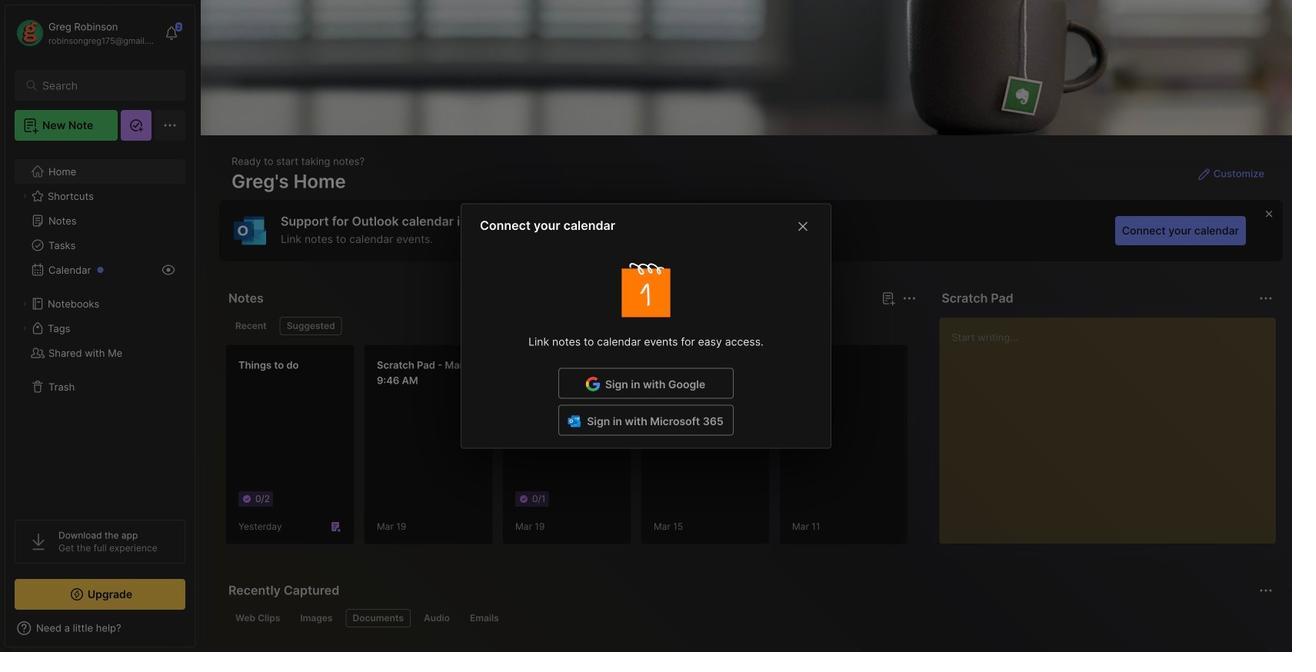 Task type: vqa. For each thing, say whether or not it's contained in the screenshot.
Start Writing… Text Field
yes



Task type: describe. For each thing, give the bounding box(es) containing it.
tree inside main element
[[5, 150, 195, 506]]

expand tags image
[[20, 324, 29, 333]]

2 tab list from the top
[[229, 609, 1271, 628]]

Start writing… text field
[[952, 318, 1276, 532]]

main element
[[0, 0, 200, 652]]

expand notebooks image
[[20, 299, 29, 309]]



Task type: locate. For each thing, give the bounding box(es) containing it.
none search field inside main element
[[42, 76, 165, 95]]

row group
[[225, 345, 1293, 554]]

None search field
[[42, 76, 165, 95]]

tab
[[229, 317, 274, 335], [280, 317, 342, 335], [229, 609, 287, 628], [293, 609, 340, 628], [346, 609, 411, 628], [417, 609, 457, 628], [463, 609, 506, 628]]

close image
[[794, 217, 812, 236]]

0 vertical spatial tab list
[[229, 317, 914, 335]]

tab list
[[229, 317, 914, 335], [229, 609, 1271, 628]]

1 vertical spatial tab list
[[229, 609, 1271, 628]]

tree
[[5, 150, 195, 506]]

1 tab list from the top
[[229, 317, 914, 335]]

Search text field
[[42, 78, 165, 93]]



